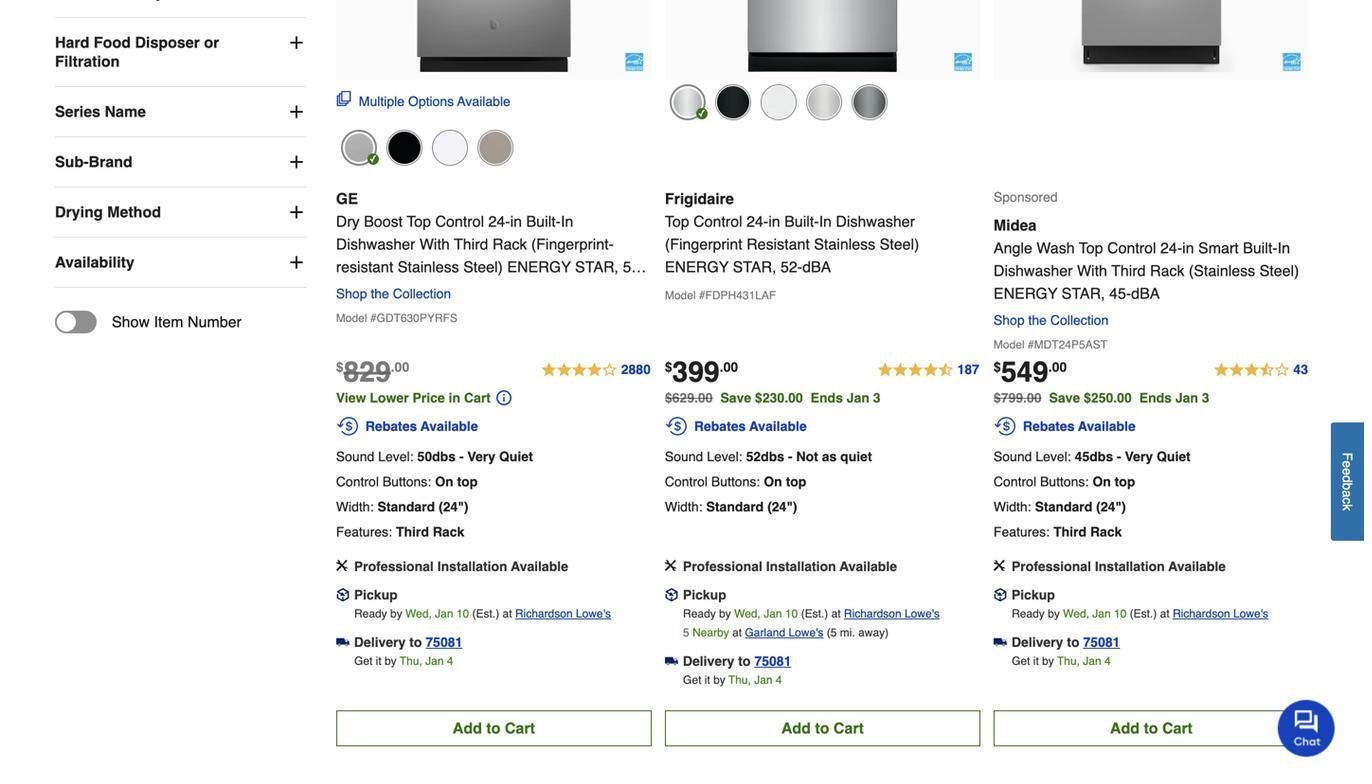 Task type: locate. For each thing, give the bounding box(es) containing it.
ends right '$250.00'
[[1139, 390, 1172, 405]]

rebates icon image down $629.00
[[665, 415, 688, 438]]

0 horizontal spatial $
[[336, 359, 344, 375]]

2 horizontal spatial delivery to 75081
[[1012, 635, 1120, 650]]

3 on from the left
[[1093, 474, 1111, 489]]

in
[[510, 213, 522, 230], [769, 213, 780, 230], [1182, 239, 1194, 257], [449, 390, 460, 405]]

energy star qualified image inside mideaangle wash top control 24-in smart built-in dishwasher with third rack (stainless steel) energy star, 45-dba element
[[1283, 52, 1302, 71]]

pickup image
[[336, 588, 349, 602], [665, 588, 678, 602], [994, 588, 1007, 602]]

thu, for truck filled image
[[729, 673, 751, 687]]

control down sound level: 45dbs - very quiet
[[994, 474, 1036, 489]]

save down actual price $549.00 element
[[1049, 390, 1080, 405]]

rack left (stainless
[[1150, 262, 1185, 279]]

energy inside frigidaire top control 24-in built-in dishwasher (fingerprint resistant stainless steel) energy star, 52-dba
[[665, 258, 729, 276]]

rebates available for 549
[[1023, 419, 1136, 434]]

$ inside $ 829 .00
[[336, 359, 344, 375]]

(24") for 45dbs
[[1096, 499, 1126, 514]]

2 rebates from the left
[[694, 419, 746, 434]]

2 very from the left
[[1125, 449, 1153, 464]]

rebates icon image down $799.00
[[994, 415, 1016, 438]]

stainless inside ge dry boost top control 24-in built-in dishwasher with third rack (fingerprint- resistant stainless steel) energy star, 50- dba
[[398, 258, 459, 276]]

delivery for first truck filled icon from left
[[354, 635, 406, 650]]

top down sound level: 45dbs - very quiet
[[1115, 474, 1135, 489]]

1 level: from the left
[[378, 449, 414, 464]]

1 buttons: from the left
[[383, 474, 431, 489]]

45dbs
[[1075, 449, 1113, 464]]

1 save from the left
[[720, 390, 751, 405]]

.00 inside $ 399 .00
[[720, 359, 738, 375]]

2 horizontal spatial rebates icon image
[[994, 415, 1016, 438]]

in inside ge dry boost top control 24-in built-in dishwasher with third rack (fingerprint- resistant stainless steel) energy star, 50- dba
[[510, 213, 522, 230]]

0 horizontal spatial control buttons: on top
[[336, 474, 478, 489]]

add
[[453, 719, 482, 737], [781, 719, 811, 737], [1110, 719, 1140, 737]]

75081 button for 1st truck filled icon from right
[[1083, 633, 1120, 652]]

1 horizontal spatial ends
[[1139, 390, 1172, 405]]

0 horizontal spatial dba
[[336, 281, 365, 298]]

.00 inside the $ 549 .00
[[1049, 359, 1067, 375]]

1 features: third rack from the left
[[336, 524, 464, 539]]

sound level: 45dbs - very quiet
[[994, 449, 1191, 464]]

0 horizontal spatial rebates available
[[365, 419, 478, 434]]

black stainless steel image
[[852, 84, 888, 120]]

2 horizontal spatial add to cart
[[1110, 719, 1193, 737]]

399
[[672, 356, 720, 388]]

.00 for 399
[[720, 359, 738, 375]]

.00 down model # mdt24p5ast
[[1049, 359, 1067, 375]]

rebates available button down info "icon"
[[336, 415, 652, 438]]

2 richardson from the left
[[844, 607, 902, 620]]

richardson inside ready by wed, jan 10 (est.) at richardson lowe's 5 nearby at garland lowe's (5 mi. away)
[[844, 607, 902, 620]]

# down resistant
[[370, 312, 377, 325]]

frigidairetop control 24-in built-in dishwasher (fingerprint resistant stainless steel) energy star, 52-dba element
[[665, 0, 980, 79]]

plus image inside sub-brand button
[[287, 153, 306, 172]]

3 10 from the left
[[1114, 607, 1127, 620]]

with up gdt630pyrfs
[[420, 235, 450, 253]]

stainless steel image
[[806, 84, 842, 120]]

2 horizontal spatial in
[[1278, 239, 1290, 257]]

rebates
[[365, 419, 417, 434], [694, 419, 746, 434], [1023, 419, 1075, 434]]

model for model # gdt630pyrfs
[[336, 312, 367, 325]]

2 horizontal spatial rebates available
[[1023, 419, 1136, 434]]

buttons: down sound level: 50dbs - very quiet
[[383, 474, 431, 489]]

ends jan 3 element for 399
[[811, 390, 888, 405]]

# for gdt630pyrfs
[[370, 312, 377, 325]]

2 horizontal spatial width: standard (24")
[[994, 499, 1126, 514]]

4.5 stars image
[[877, 359, 980, 382]]

2 horizontal spatial top
[[1115, 474, 1135, 489]]

rebates icon image for 549
[[994, 415, 1016, 438]]

gedry boost top control 24-in built-in dishwasher with third rack (fingerprint-resistant stainless steel) energy star, 50-dba element
[[336, 0, 652, 79]]

model for model # fdph431laf
[[665, 289, 696, 302]]

1 (24") from the left
[[439, 499, 469, 514]]

# up the $ 549 .00
[[1028, 338, 1034, 351]]

1 horizontal spatial features: third rack
[[994, 524, 1122, 539]]

0 vertical spatial shop the collection
[[336, 286, 451, 301]]

pickup for 1st truck filled icon from right
[[1012, 587, 1055, 602]]

$ for 399
[[665, 359, 672, 375]]

1 horizontal spatial dba
[[803, 258, 831, 276]]

third up gdt630pyrfs
[[454, 235, 488, 253]]

3.5 stars image
[[1213, 359, 1309, 382]]

control buttons: on top down sound level: 50dbs - very quiet
[[336, 474, 478, 489]]

1 very from the left
[[467, 449, 496, 464]]

2 width: from the left
[[665, 499, 703, 514]]

0 horizontal spatial energy star qualified image
[[625, 52, 644, 71]]

0 vertical spatial stainless
[[814, 235, 876, 253]]

4 plus image from the top
[[287, 253, 306, 272]]

1 3 from the left
[[873, 390, 881, 405]]

savings save $250.00 element
[[1049, 390, 1217, 405]]

collection up "mdt24p5ast"
[[1051, 313, 1109, 328]]

model down (fingerprint
[[665, 289, 696, 302]]

on for 50dbs
[[435, 474, 453, 489]]

1 plus image from the top
[[287, 102, 306, 121]]

width: standard (24") for 50dbs - very quiet
[[336, 499, 469, 514]]

24-
[[488, 213, 510, 230], [747, 213, 769, 230], [1161, 239, 1182, 257]]

1 10 from the left
[[456, 607, 469, 620]]

$ inside the $ 549 .00
[[994, 359, 1001, 375]]

quiet down savings save $250.00 element
[[1157, 449, 1191, 464]]

$ right 187
[[994, 359, 1001, 375]]

control right boost
[[435, 213, 484, 230]]

mdt24p5ast
[[1034, 338, 1107, 351]]

1 horizontal spatial delivery
[[683, 654, 735, 669]]

1 horizontal spatial level:
[[707, 449, 742, 464]]

not
[[796, 449, 818, 464]]

1 control buttons: on top from the left
[[336, 474, 478, 489]]

3 width: standard (24") from the left
[[994, 499, 1126, 514]]

width: standard (24") down sound level: 50dbs - very quiet
[[336, 499, 469, 514]]

by inside ready by wed, jan 10 (est.) at richardson lowe's 5 nearby at garland lowe's (5 mi. away)
[[719, 607, 731, 620]]

features: for sound level: 50dbs - very quiet
[[336, 524, 392, 539]]

level: left 50dbs
[[378, 449, 414, 464]]

1 horizontal spatial (est.)
[[801, 607, 828, 620]]

top right boost
[[407, 213, 431, 230]]

price
[[413, 390, 445, 405]]

1 horizontal spatial collection
[[1051, 313, 1109, 328]]

1 richardson from the left
[[515, 607, 573, 620]]

2 horizontal spatial level:
[[1036, 449, 1071, 464]]

(24") down sound level: 52dbs - not as quiet
[[767, 499, 797, 514]]

wed, inside ready by wed, jan 10 (est.) at richardson lowe's 5 nearby at garland lowe's (5 mi. away)
[[734, 607, 761, 620]]

3 sound from the left
[[994, 449, 1032, 464]]

2 pickup from the left
[[683, 587, 726, 602]]

standard
[[378, 499, 435, 514], [706, 499, 764, 514], [1035, 499, 1093, 514]]

energy star qualified image for mideaangle wash top control 24-in smart built-in dishwasher with third rack (stainless steel) energy star, 45-dba element on the right
[[1283, 52, 1302, 71]]

0 horizontal spatial rebates
[[365, 419, 417, 434]]

0 horizontal spatial professional
[[354, 559, 434, 574]]

0 horizontal spatial very
[[467, 449, 496, 464]]

# down (fingerprint
[[699, 289, 705, 302]]

2 horizontal spatial .00
[[1049, 359, 1067, 375]]

1 vertical spatial shop the collection link
[[994, 313, 1116, 328]]

garland lowe's button
[[745, 623, 824, 642]]

features: third rack up assembly image
[[994, 524, 1122, 539]]

energy star qualified image for the gedry boost top control 24-in built-in dishwasher with third rack (fingerprint-resistant stainless steel) energy star, 50-dba element
[[625, 52, 644, 71]]

(5
[[827, 626, 837, 639]]

in up resistant at the top right of page
[[769, 213, 780, 230]]

ge
[[336, 190, 358, 207]]

buttons: down sound level: 45dbs - very quiet
[[1040, 474, 1089, 489]]

3
[[873, 390, 881, 405], [1202, 390, 1209, 405]]

75081 button for truck filled image
[[755, 652, 791, 671]]

shop
[[336, 286, 367, 301], [994, 313, 1025, 328]]

3 plus image from the top
[[287, 203, 306, 222]]

829
[[344, 356, 391, 388]]

0 horizontal spatial 75081 button
[[426, 633, 463, 652]]

in inside ge dry boost top control 24-in built-in dishwasher with third rack (fingerprint- resistant stainless steel) energy star, 50- dba
[[561, 213, 573, 230]]

1 features: from the left
[[336, 524, 392, 539]]

.00
[[391, 359, 409, 375], [720, 359, 738, 375], [1049, 359, 1067, 375]]

0 vertical spatial model
[[665, 289, 696, 302]]

1 - from the left
[[459, 449, 464, 464]]

0 horizontal spatial pickup
[[354, 587, 398, 602]]

the up model # gdt630pyrfs
[[371, 286, 389, 301]]

standard down sound level: 45dbs - very quiet
[[1035, 499, 1093, 514]]

1 horizontal spatial 4
[[776, 673, 782, 687]]

energy star qualified image
[[954, 52, 973, 71]]

ends jan 3 element up "quiet"
[[811, 390, 888, 405]]

1 horizontal spatial sound
[[665, 449, 703, 464]]

level: left 45dbs
[[1036, 449, 1071, 464]]

.00 up was price $629.00 element
[[720, 359, 738, 375]]

star, up fdph431laf
[[733, 258, 776, 276]]

save
[[720, 390, 751, 405], [1049, 390, 1080, 405]]

0 horizontal spatial #
[[370, 312, 377, 325]]

1 horizontal spatial 24-
[[747, 213, 769, 230]]

standard down sound level: 50dbs - very quiet
[[378, 499, 435, 514]]

star, left 45-
[[1062, 285, 1105, 302]]

#
[[699, 289, 705, 302], [370, 312, 377, 325], [1028, 338, 1034, 351]]

1 vertical spatial dishwasher
[[336, 235, 415, 253]]

75081 for "75081" button for truck filled image
[[755, 654, 791, 669]]

0 horizontal spatial 10
[[456, 607, 469, 620]]

1 horizontal spatial richardson lowe's button
[[844, 604, 940, 623]]

ends jan 3 element
[[811, 390, 888, 405], [1139, 390, 1217, 405]]

quiet
[[499, 449, 533, 464], [1157, 449, 1191, 464]]

smart
[[1198, 239, 1239, 257]]

features: for sound level: 45dbs - very quiet
[[994, 524, 1050, 539]]

star,
[[575, 258, 619, 276], [733, 258, 776, 276], [1062, 285, 1105, 302]]

10
[[456, 607, 469, 620], [785, 607, 798, 620], [1114, 607, 1127, 620]]

0 horizontal spatial rebates available button
[[336, 415, 652, 438]]

2 .00 from the left
[[720, 359, 738, 375]]

(est.)
[[472, 607, 499, 620], [801, 607, 828, 620], [1130, 607, 1157, 620]]

1 horizontal spatial features:
[[994, 524, 1050, 539]]

2 horizontal spatial professional installation available
[[1012, 559, 1226, 574]]

0 horizontal spatial -
[[459, 449, 464, 464]]

1 vertical spatial shop
[[994, 313, 1025, 328]]

0 horizontal spatial truck filled image
[[336, 636, 349, 649]]

with inside midea angle wash top control 24-in smart built-in dishwasher with third rack (stainless steel) energy star, 45-dba
[[1077, 262, 1107, 279]]

away)
[[858, 626, 889, 639]]

white image
[[761, 84, 797, 120], [432, 130, 468, 166]]

control buttons: on top down 52dbs
[[665, 474, 807, 489]]

level:
[[378, 449, 414, 464], [707, 449, 742, 464], [1036, 449, 1071, 464]]

1 horizontal spatial built-
[[785, 213, 819, 230]]

width:
[[336, 499, 374, 514], [665, 499, 703, 514], [994, 499, 1031, 514]]

- right 50dbs
[[459, 449, 464, 464]]

2 horizontal spatial delivery
[[1012, 635, 1063, 650]]

on down 45dbs
[[1093, 474, 1111, 489]]

1 rebates available button from the left
[[336, 415, 652, 438]]

series name
[[55, 103, 146, 120]]

1 horizontal spatial pickup image
[[665, 588, 678, 602]]

2 horizontal spatial get
[[1012, 655, 1030, 668]]

get for first truck filled icon from left
[[354, 655, 373, 668]]

1 professional installation available from the left
[[354, 559, 568, 574]]

show
[[112, 313, 150, 331]]

ready inside ready by wed, jan 10 (est.) at richardson lowe's 5 nearby at garland lowe's (5 mi. away)
[[683, 607, 716, 620]]

ends for 549
[[1139, 390, 1172, 405]]

built- up (fingerprint-
[[526, 213, 561, 230]]

ready for pickup image for first truck filled icon from left
[[354, 607, 387, 620]]

1 horizontal spatial 10
[[785, 607, 798, 620]]

richardson lowe's button for "75081" button corresponding to 1st truck filled icon from right
[[1173, 604, 1269, 623]]

0 horizontal spatial 4
[[447, 655, 453, 668]]

- for 52dbs
[[788, 449, 793, 464]]

3 rebates from the left
[[1023, 419, 1075, 434]]

energy star qualified image
[[625, 52, 644, 71], [1283, 52, 1302, 71]]

ends jan 3 element right '$250.00'
[[1139, 390, 1217, 405]]

width: for sound level: 50dbs - very quiet
[[336, 499, 374, 514]]

0 horizontal spatial dishwasher
[[336, 235, 415, 253]]

3 level: from the left
[[1036, 449, 1071, 464]]

sound down $799.00
[[994, 449, 1032, 464]]

ready by wed, jan 10 (est.) at richardson lowe's
[[354, 607, 611, 620], [1012, 607, 1269, 620]]

# for fdph431laf
[[699, 289, 705, 302]]

dba inside frigidaire top control 24-in built-in dishwasher (fingerprint resistant stainless steel) energy star, 52-dba
[[803, 258, 831, 276]]

richardson lowe's button
[[515, 604, 611, 623], [844, 604, 940, 623], [1173, 604, 1269, 623]]

2 horizontal spatial on
[[1093, 474, 1111, 489]]

get
[[354, 655, 373, 668], [1012, 655, 1030, 668], [683, 673, 701, 687]]

control inside ge dry boost top control 24-in built-in dishwasher with third rack (fingerprint- resistant stainless steel) energy star, 50- dba
[[435, 213, 484, 230]]

2 width: standard (24") from the left
[[665, 499, 797, 514]]

1 horizontal spatial stainless
[[814, 235, 876, 253]]

frigidaire top control 24-in built-in dishwasher (fingerprint resistant stainless steel) energy star, 52-dba
[[665, 190, 919, 276]]

2 pickup image from the left
[[665, 588, 678, 602]]

pickup image for first truck filled icon from left
[[336, 588, 349, 602]]

standard down 52dbs
[[706, 499, 764, 514]]

2 3 from the left
[[1202, 390, 1209, 405]]

2 rebates available button from the left
[[665, 415, 980, 438]]

24- inside midea angle wash top control 24-in smart built-in dishwasher with third rack (stainless steel) energy star, 45-dba
[[1161, 239, 1182, 257]]

steel)
[[880, 235, 919, 253], [463, 258, 503, 276], [1260, 262, 1299, 279]]

width: for sound level: 52dbs - not as quiet
[[665, 499, 703, 514]]

3 .00 from the left
[[1049, 359, 1067, 375]]

2 horizontal spatial 4
[[1105, 655, 1111, 668]]

top inside ge dry boost top control 24-in built-in dishwasher with third rack (fingerprint- resistant stainless steel) energy star, 50- dba
[[407, 213, 431, 230]]

width: standard (24")
[[336, 499, 469, 514], [665, 499, 797, 514], [994, 499, 1126, 514]]

0 horizontal spatial ends
[[811, 390, 843, 405]]

$ right 2880
[[665, 359, 672, 375]]

1 sound from the left
[[336, 449, 374, 464]]

1 horizontal spatial get
[[683, 673, 701, 687]]

or
[[204, 34, 219, 51]]

in inside midea angle wash top control 24-in smart built-in dishwasher with third rack (stainless steel) energy star, 45-dba
[[1182, 239, 1194, 257]]

buttons:
[[383, 474, 431, 489], [711, 474, 760, 489], [1040, 474, 1089, 489]]

the up model # mdt24p5ast
[[1028, 313, 1047, 328]]

0 horizontal spatial sound
[[336, 449, 374, 464]]

third up 45-
[[1112, 262, 1146, 279]]

(stainless
[[1189, 262, 1255, 279]]

control down sound level: 50dbs - very quiet
[[336, 474, 379, 489]]

stainless right resistant at the top right of page
[[814, 235, 876, 253]]

0 horizontal spatial rebates icon image
[[336, 415, 359, 438]]

truck filled image
[[336, 636, 349, 649], [994, 636, 1007, 649]]

delivery for 1st truck filled icon from right
[[1012, 635, 1063, 650]]

2 sound from the left
[[665, 449, 703, 464]]

2 horizontal spatial ready
[[1012, 607, 1045, 620]]

1 vertical spatial model
[[336, 312, 367, 325]]

1 horizontal spatial get it by thu, jan 4
[[683, 673, 782, 687]]

2 save from the left
[[1049, 390, 1080, 405]]

3 rebates available from the left
[[1023, 419, 1136, 434]]

professional
[[354, 559, 434, 574], [683, 559, 763, 574], [1012, 559, 1091, 574]]

collection up gdt630pyrfs
[[393, 286, 451, 301]]

plus image down plus image
[[287, 102, 306, 121]]

3 control buttons: on top from the left
[[994, 474, 1135, 489]]

0 horizontal spatial level:
[[378, 449, 414, 464]]

24- down the slate 'image'
[[488, 213, 510, 230]]

features: third rack for 50dbs - very quiet
[[336, 524, 464, 539]]

energy down angle
[[994, 285, 1058, 302]]

plus image inside drying method button
[[287, 203, 306, 222]]

delivery
[[354, 635, 406, 650], [1012, 635, 1063, 650], [683, 654, 735, 669]]

1 horizontal spatial installation
[[766, 559, 836, 574]]

control up 45-
[[1107, 239, 1156, 257]]

plus image left dry
[[287, 203, 306, 222]]

series
[[55, 103, 100, 120]]

top for 50dbs
[[457, 474, 478, 489]]

1 horizontal spatial on
[[764, 474, 782, 489]]

steel) inside ge dry boost top control 24-in built-in dishwasher with third rack (fingerprint- resistant stainless steel) energy star, 50- dba
[[463, 258, 503, 276]]

2 standard from the left
[[706, 499, 764, 514]]

1 horizontal spatial dishwasher
[[836, 213, 915, 230]]

3 $ from the left
[[994, 359, 1001, 375]]

3 add from the left
[[1110, 719, 1140, 737]]

0 horizontal spatial buttons:
[[383, 474, 431, 489]]

cart
[[464, 390, 491, 405], [505, 719, 535, 737], [834, 719, 864, 737], [1162, 719, 1193, 737]]

2 horizontal spatial pickup image
[[994, 588, 1007, 602]]

rebates available button down savings save $250.00 element
[[994, 415, 1309, 438]]

2 professional from the left
[[683, 559, 763, 574]]

1 richardson lowe's button from the left
[[515, 604, 611, 623]]

in inside midea angle wash top control 24-in smart built-in dishwasher with third rack (stainless steel) energy star, 45-dba
[[1278, 239, 1290, 257]]

3 buttons: from the left
[[1040, 474, 1089, 489]]

0 horizontal spatial top
[[407, 213, 431, 230]]

view lower price in cart button
[[336, 390, 513, 406]]

professional installation available
[[354, 559, 568, 574], [683, 559, 897, 574], [1012, 559, 1226, 574]]

plus image left the fingerprint-resistant stainless steel "icon"
[[287, 153, 306, 172]]

plus image left resistant
[[287, 253, 306, 272]]

3 richardson from the left
[[1173, 607, 1230, 620]]

(est.) for pickup image for first truck filled icon from left
[[472, 607, 499, 620]]

dba inside midea angle wash top control 24-in smart built-in dishwasher with third rack (stainless steel) energy star, 45-dba
[[1131, 285, 1160, 302]]

control buttons: on top for 50dbs - very quiet
[[336, 474, 478, 489]]

.00 inside $ 829 .00
[[391, 359, 409, 375]]

rebates down was price $629.00 element
[[694, 419, 746, 434]]

1 (est.) from the left
[[472, 607, 499, 620]]

plus image
[[287, 33, 306, 52]]

0 horizontal spatial shop the collection link
[[336, 286, 459, 301]]

top
[[407, 213, 431, 230], [665, 213, 689, 230], [1079, 239, 1103, 257]]

built- up resistant at the top right of page
[[785, 213, 819, 230]]

1 ends jan 3 element from the left
[[811, 390, 888, 405]]

pickup for truck filled image
[[683, 587, 726, 602]]

3 ready from the left
[[1012, 607, 1045, 620]]

very for 50dbs
[[467, 449, 496, 464]]

ready
[[354, 607, 387, 620], [683, 607, 716, 620], [1012, 607, 1045, 620]]

1 vertical spatial shop the collection
[[994, 313, 1109, 328]]

0 horizontal spatial it
[[376, 655, 381, 668]]

resistant
[[747, 235, 810, 253]]

1 horizontal spatial shop the collection
[[994, 313, 1109, 328]]

add to cart button
[[336, 710, 652, 746], [665, 710, 980, 746], [994, 710, 1309, 746]]

0 vertical spatial white image
[[761, 84, 797, 120]]

rebates available button up as
[[665, 415, 980, 438]]

2 ends from the left
[[1139, 390, 1172, 405]]

buttons: down 52dbs
[[711, 474, 760, 489]]

standard for 52dbs - not as quiet
[[706, 499, 764, 514]]

2 horizontal spatial top
[[1079, 239, 1103, 257]]

width: standard (24") for 45dbs - very quiet
[[994, 499, 1126, 514]]

rebates for 829
[[365, 419, 417, 434]]

on down sound level: 52dbs - not as quiet
[[764, 474, 782, 489]]

get it by thu, jan 4 for first truck filled icon from left
[[354, 655, 453, 668]]

2 level: from the left
[[707, 449, 742, 464]]

24- inside ge dry boost top control 24-in built-in dishwasher with third rack (fingerprint- resistant stainless steel) energy star, 50- dba
[[488, 213, 510, 230]]

steel) inside midea angle wash top control 24-in smart built-in dishwasher with third rack (stainless steel) energy star, 45-dba
[[1260, 262, 1299, 279]]

1 horizontal spatial it
[[705, 673, 710, 687]]

2 horizontal spatial sound
[[994, 449, 1032, 464]]

2 - from the left
[[788, 449, 793, 464]]

top for 52dbs
[[786, 474, 807, 489]]

plus image for brand
[[287, 153, 306, 172]]

$ inside $ 399 .00
[[665, 359, 672, 375]]

10 inside ready by wed, jan 10 (est.) at richardson lowe's 5 nearby at garland lowe's (5 mi. away)
[[785, 607, 798, 620]]

model
[[665, 289, 696, 302], [336, 312, 367, 325], [994, 338, 1025, 351]]

black image
[[386, 130, 422, 166]]

2 top from the left
[[786, 474, 807, 489]]

2 rebates available from the left
[[694, 419, 807, 434]]

assembly image
[[336, 560, 347, 571], [665, 560, 676, 571]]

2 10 from the left
[[785, 607, 798, 620]]

rebates available up 52dbs
[[694, 419, 807, 434]]

level: for 52dbs
[[707, 449, 742, 464]]

model down resistant
[[336, 312, 367, 325]]

2 features: from the left
[[994, 524, 1050, 539]]

third inside midea angle wash top control 24-in smart built-in dishwasher with third rack (stainless steel) energy star, 45-dba
[[1112, 262, 1146, 279]]

2 buttons: from the left
[[711, 474, 760, 489]]

2 horizontal spatial add to cart button
[[994, 710, 1309, 746]]

fingerprint-resistant stainless steel image
[[341, 130, 377, 166]]

1 quiet from the left
[[499, 449, 533, 464]]

2 energy star qualified image from the left
[[1283, 52, 1302, 71]]

2 professional installation available from the left
[[683, 559, 897, 574]]

in down the slate 'image'
[[510, 213, 522, 230]]

1 rebates icon image from the left
[[336, 415, 359, 438]]

0 horizontal spatial model
[[336, 312, 367, 325]]

ready for 1st truck filled icon from right's pickup image
[[1012, 607, 1045, 620]]

2 add from the left
[[781, 719, 811, 737]]

built-
[[526, 213, 561, 230], [785, 213, 819, 230], [1243, 239, 1278, 257]]

1 pickup from the left
[[354, 587, 398, 602]]

top down sound level: 50dbs - very quiet
[[457, 474, 478, 489]]

ends
[[811, 390, 843, 405], [1139, 390, 1172, 405]]

richardson
[[515, 607, 573, 620], [844, 607, 902, 620], [1173, 607, 1230, 620]]

top down frigidaire
[[665, 213, 689, 230]]

3 (est.) from the left
[[1130, 607, 1157, 620]]

(24") down 50dbs
[[439, 499, 469, 514]]

rebates down was price $799.00 element on the right bottom of page
[[1023, 419, 1075, 434]]

1 horizontal spatial very
[[1125, 449, 1153, 464]]

shop up model # mdt24p5ast
[[994, 313, 1025, 328]]

2 horizontal spatial standard
[[1035, 499, 1093, 514]]

shop the collection up model # gdt630pyrfs
[[336, 286, 451, 301]]

star, down (fingerprint-
[[575, 258, 619, 276]]

1 rebates available from the left
[[365, 419, 478, 434]]

3 for 399
[[873, 390, 881, 405]]

3 professional from the left
[[1012, 559, 1091, 574]]

$
[[336, 359, 344, 375], [665, 359, 672, 375], [994, 359, 1001, 375]]

e up b
[[1340, 468, 1355, 475]]

.00 up lower
[[391, 359, 409, 375]]

$ up view on the bottom of the page
[[336, 359, 344, 375]]

2 ready from the left
[[683, 607, 716, 620]]

1 horizontal spatial rebates icon image
[[665, 415, 688, 438]]

rebates available up sound level: 45dbs - very quiet
[[1023, 419, 1136, 434]]

with up "mdt24p5ast"
[[1077, 262, 1107, 279]]

0 horizontal spatial standard
[[378, 499, 435, 514]]

1 .00 from the left
[[391, 359, 409, 375]]

model up 549
[[994, 338, 1025, 351]]

rebates available
[[365, 419, 478, 434], [694, 419, 807, 434], [1023, 419, 1136, 434]]

stainless up gdt630pyrfs
[[398, 258, 459, 276]]

thu, for 1st truck filled icon from right
[[1057, 655, 1080, 668]]

level: for 45dbs
[[1036, 449, 1071, 464]]

top down not
[[786, 474, 807, 489]]

sound down $629.00
[[665, 449, 703, 464]]

- for 45dbs
[[1117, 449, 1121, 464]]

standard for 45dbs - very quiet
[[1035, 499, 1093, 514]]

collection
[[393, 286, 451, 301], [1051, 313, 1109, 328]]

thu,
[[400, 655, 422, 668], [1057, 655, 1080, 668], [729, 673, 751, 687]]

availability button
[[55, 238, 306, 287]]

1 width: standard (24") from the left
[[336, 499, 469, 514]]

midea angle wash top control 24-in smart built-in dishwasher with third rack (stainless steel) energy star, 45-dba
[[994, 216, 1299, 302]]

hard food disposer or filtration button
[[55, 18, 306, 86]]

1 standard from the left
[[378, 499, 435, 514]]

3 richardson lowe's button from the left
[[1173, 604, 1269, 623]]

0 horizontal spatial quiet
[[499, 449, 533, 464]]

white image right black icon
[[432, 130, 468, 166]]

$629.00
[[665, 390, 713, 405]]

on for 52dbs
[[764, 474, 782, 489]]

2 rebates icon image from the left
[[665, 415, 688, 438]]

(fingerprint
[[665, 235, 742, 253]]

1 horizontal spatial shop
[[994, 313, 1025, 328]]

plus image inside series name button
[[287, 102, 306, 121]]

fingerprint resistant stainless steel image
[[670, 84, 706, 120]]

ends right $230.00
[[811, 390, 843, 405]]

the
[[371, 286, 389, 301], [1028, 313, 1047, 328]]

control buttons: on top
[[336, 474, 478, 489], [665, 474, 807, 489], [994, 474, 1135, 489]]

2 (24") from the left
[[767, 499, 797, 514]]

0 horizontal spatial steel)
[[463, 258, 503, 276]]

50dbs
[[417, 449, 456, 464]]

1 horizontal spatial rebates available button
[[665, 415, 980, 438]]

2 horizontal spatial dishwasher
[[994, 262, 1073, 279]]

2 horizontal spatial pickup
[[1012, 587, 1055, 602]]

1 vertical spatial the
[[1028, 313, 1047, 328]]

1 add to cart button from the left
[[336, 710, 652, 746]]

built- inside frigidaire top control 24-in built-in dishwasher (fingerprint resistant stainless steel) energy star, 52-dba
[[785, 213, 819, 230]]

quiet down info "icon"
[[499, 449, 533, 464]]

3 (24") from the left
[[1096, 499, 1126, 514]]

0 horizontal spatial white image
[[432, 130, 468, 166]]

rack left (fingerprint-
[[493, 235, 527, 253]]

1 energy star qualified image from the left
[[625, 52, 644, 71]]

- right 45dbs
[[1117, 449, 1121, 464]]

3 pickup from the left
[[1012, 587, 1055, 602]]

to
[[409, 635, 422, 650], [1067, 635, 1080, 650], [738, 654, 751, 669], [486, 719, 501, 737], [815, 719, 829, 737], [1144, 719, 1158, 737]]

richardson for "75081" button associated with first truck filled icon from left
[[515, 607, 573, 620]]

top inside midea angle wash top control 24-in smart built-in dishwasher with third rack (stainless steel) energy star, 45-dba
[[1079, 239, 1103, 257]]

0 horizontal spatial (24")
[[439, 499, 469, 514]]

1 rebates from the left
[[365, 419, 417, 434]]

quiet for sound level: 50dbs - very quiet
[[499, 449, 533, 464]]

1 width: from the left
[[336, 499, 374, 514]]

save for 549
[[1049, 390, 1080, 405]]

third down sound level: 50dbs - very quiet
[[396, 524, 429, 539]]

0 horizontal spatial width: standard (24")
[[336, 499, 469, 514]]

dishwasher
[[836, 213, 915, 230], [336, 235, 415, 253], [994, 262, 1073, 279]]

rebates icon image
[[336, 415, 359, 438], [665, 415, 688, 438], [994, 415, 1016, 438]]

save down $ 399 .00
[[720, 390, 751, 405]]

- left not
[[788, 449, 793, 464]]

rebates available button
[[336, 415, 652, 438], [665, 415, 980, 438], [994, 415, 1309, 438]]

plus image
[[287, 102, 306, 121], [287, 153, 306, 172], [287, 203, 306, 222], [287, 253, 306, 272]]

2 horizontal spatial model
[[994, 338, 1025, 351]]

24- left 'smart'
[[1161, 239, 1182, 257]]

sound for sound level: 45dbs - very quiet
[[994, 449, 1032, 464]]

control down $629.00
[[665, 474, 708, 489]]

52-
[[781, 258, 803, 276]]

rebates available button for 829
[[336, 415, 652, 438]]

stainless inside frigidaire top control 24-in built-in dishwasher (fingerprint resistant stainless steel) energy star, 52-dba
[[814, 235, 876, 253]]

rebates available down view lower price in cart button
[[365, 419, 478, 434]]

control inside midea angle wash top control 24-in smart built-in dishwasher with third rack (stainless steel) energy star, 45-dba
[[1107, 239, 1156, 257]]

rebates available for 399
[[694, 419, 807, 434]]

control up (fingerprint
[[694, 213, 742, 230]]

in right 'price'
[[449, 390, 460, 405]]

2 horizontal spatial richardson lowe's button
[[1173, 604, 1269, 623]]

1 horizontal spatial professional
[[683, 559, 763, 574]]

2 $ from the left
[[665, 359, 672, 375]]

dishwasher inside frigidaire top control 24-in built-in dishwasher (fingerprint resistant stainless steel) energy star, 52-dba
[[836, 213, 915, 230]]

add for 1st add to cart button from the right
[[1110, 719, 1140, 737]]

quiet
[[840, 449, 872, 464]]

savings save $230.00 element
[[720, 390, 888, 405]]

1 horizontal spatial buttons:
[[711, 474, 760, 489]]

plus image inside availability button
[[287, 253, 306, 272]]

third
[[454, 235, 488, 253], [1112, 262, 1146, 279], [396, 524, 429, 539], [1054, 524, 1087, 539]]

0 horizontal spatial on
[[435, 474, 453, 489]]

2 control buttons: on top from the left
[[665, 474, 807, 489]]

level: left 52dbs
[[707, 449, 742, 464]]

energy star qualified image inside the gedry boost top control 24-in built-in dishwasher with third rack (fingerprint-resistant stainless steel) energy star, 50-dba element
[[625, 52, 644, 71]]

in inside frigidaire top control 24-in built-in dishwasher (fingerprint resistant stainless steel) energy star, 52-dba
[[769, 213, 780, 230]]

2 ends jan 3 element from the left
[[1139, 390, 1217, 405]]

shop down resistant
[[336, 286, 367, 301]]

0 horizontal spatial .00
[[391, 359, 409, 375]]

delivery to 75081 for first truck filled icon from left
[[354, 635, 463, 650]]

1 ready from the left
[[354, 607, 387, 620]]

1 professional from the left
[[354, 559, 434, 574]]

1 horizontal spatial -
[[788, 449, 793, 464]]

rack
[[493, 235, 527, 253], [1150, 262, 1185, 279], [433, 524, 464, 539], [1090, 524, 1122, 539]]

0 horizontal spatial top
[[457, 474, 478, 489]]

1 on from the left
[[435, 474, 453, 489]]

top right "wash"
[[1079, 239, 1103, 257]]

energy
[[507, 258, 571, 276], [665, 258, 729, 276], [994, 285, 1058, 302]]

shop the collection link
[[336, 286, 459, 301], [994, 313, 1116, 328]]



Task type: describe. For each thing, give the bounding box(es) containing it.
cart for 1st add to cart button from the right
[[1162, 719, 1193, 737]]

1 add to cart from the left
[[453, 719, 535, 737]]

wash
[[1037, 239, 1075, 257]]

sponsored
[[994, 189, 1058, 205]]

mideaangle wash top control 24-in smart built-in dishwasher with third rack (stainless steel) energy star, 45-dba element
[[994, 0, 1309, 79]]

b
[[1340, 483, 1355, 490]]

cart inside button
[[464, 390, 491, 405]]

it for truck filled image
[[705, 673, 710, 687]]

2 ready by wed, jan 10 (est.) at richardson lowe's from the left
[[1012, 607, 1269, 620]]

actual price $549.00 element
[[994, 356, 1067, 388]]

hard
[[55, 34, 89, 51]]

professional for assembly image
[[1012, 559, 1091, 574]]

rack inside ge dry boost top control 24-in built-in dishwasher with third rack (fingerprint- resistant stainless steel) energy star, 50- dba
[[493, 235, 527, 253]]

$ 399 .00
[[665, 356, 738, 388]]

third inside ge dry boost top control 24-in built-in dishwasher with third rack (fingerprint- resistant stainless steel) energy star, 50- dba
[[454, 235, 488, 253]]

(24") for 50dbs
[[439, 499, 469, 514]]

(est.) inside ready by wed, jan 10 (est.) at richardson lowe's 5 nearby at garland lowe's (5 mi. away)
[[801, 607, 828, 620]]

boost
[[364, 213, 403, 230]]

1 truck filled image from the left
[[336, 636, 349, 649]]

2880 button
[[541, 359, 652, 382]]

top for dishwasher
[[1079, 239, 1103, 257]]

1 e from the top
[[1340, 461, 1355, 468]]

3 for 549
[[1202, 390, 1209, 405]]

$ 549 .00
[[994, 356, 1067, 388]]

1 horizontal spatial shop the collection link
[[994, 313, 1116, 328]]

52dbs
[[746, 449, 784, 464]]

it for first truck filled icon from left
[[376, 655, 381, 668]]

dishwasher inside ge dry boost top control 24-in built-in dishwasher with third rack (fingerprint- resistant stainless steel) energy star, 50- dba
[[336, 235, 415, 253]]

buttons: for 50dbs - very quiet
[[383, 474, 431, 489]]

75081 for "75081" button corresponding to 1st truck filled icon from right
[[1083, 635, 1120, 650]]

cart for 1st add to cart button from the left
[[505, 719, 535, 737]]

2 e from the top
[[1340, 468, 1355, 475]]

get for truck filled image
[[683, 673, 701, 687]]

delivery to 75081 for truck filled image
[[683, 654, 791, 669]]

10 for 1st truck filled icon from right's pickup image
[[1114, 607, 1127, 620]]

buttons: for 52dbs - not as quiet
[[711, 474, 760, 489]]

ends for 399
[[811, 390, 843, 405]]

.00 for 549
[[1049, 359, 1067, 375]]

very for 45dbs
[[1125, 449, 1153, 464]]

garland
[[745, 626, 785, 639]]

built- inside ge dry boost top control 24-in built-in dishwasher with third rack (fingerprint- resistant stainless steel) energy star, 50- dba
[[526, 213, 561, 230]]

star, inside frigidaire top control 24-in built-in dishwasher (fingerprint resistant stainless steel) energy star, 52-dba
[[733, 258, 776, 276]]

rebates available button for 549
[[994, 415, 1309, 438]]

multiple options available
[[359, 94, 511, 109]]

43 button
[[1213, 359, 1309, 382]]

top inside frigidaire top control 24-in built-in dishwasher (fingerprint resistant stainless steel) energy star, 52-dba
[[665, 213, 689, 230]]

f e e d b a c k button
[[1331, 422, 1364, 541]]

multiple
[[359, 94, 405, 109]]

frigidaire
[[665, 190, 734, 207]]

truck filled image
[[665, 655, 678, 668]]

rack down 50dbs
[[433, 524, 464, 539]]

level: for 50dbs
[[378, 449, 414, 464]]

4 for first truck filled icon from left
[[447, 655, 453, 668]]

white image for black icon
[[432, 130, 468, 166]]

rebates for 549
[[1023, 419, 1075, 434]]

pickup image for truck filled image
[[665, 588, 678, 602]]

was price $799.00 element
[[994, 385, 1049, 405]]

gdt630pyrfs
[[377, 312, 457, 325]]

control inside frigidaire top control 24-in built-in dishwasher (fingerprint resistant stainless steel) energy star, 52-dba
[[694, 213, 742, 230]]

top for 45dbs
[[1115, 474, 1135, 489]]

1 assembly image from the left
[[336, 560, 347, 571]]

add for 1st add to cart button from the left
[[453, 719, 482, 737]]

sub-
[[55, 153, 89, 171]]

rebates available for 829
[[365, 419, 478, 434]]

built- inside midea angle wash top control 24-in smart built-in dishwasher with third rack (stainless steel) energy star, 45-dba
[[1243, 239, 1278, 257]]

item
[[154, 313, 183, 331]]

$799.00
[[994, 390, 1042, 405]]

width: standard (24") for 52dbs - not as quiet
[[665, 499, 797, 514]]

add for 2nd add to cart button from right
[[781, 719, 811, 737]]

thu, for first truck filled icon from left
[[400, 655, 422, 668]]

actual price $399.00 element
[[665, 356, 738, 388]]

white image for black image
[[761, 84, 797, 120]]

chat invite button image
[[1278, 699, 1336, 757]]

2 assembly image from the left
[[665, 560, 676, 571]]

.00 for 829
[[391, 359, 409, 375]]

# for mdt24p5ast
[[1028, 338, 1034, 351]]

model # gdt630pyrfs
[[336, 312, 457, 325]]

c
[[1340, 497, 1355, 504]]

1 horizontal spatial the
[[1028, 313, 1047, 328]]

on for 45dbs
[[1093, 474, 1111, 489]]

slate image
[[477, 130, 513, 166]]

ready by wed, jan 10 (est.) at richardson lowe's 5 nearby at garland lowe's (5 mi. away)
[[683, 607, 940, 639]]

24- inside frigidaire top control 24-in built-in dishwasher (fingerprint resistant stainless steel) energy star, 52-dba
[[747, 213, 769, 230]]

$230.00
[[755, 390, 803, 405]]

show item number element
[[55, 311, 242, 334]]

rack inside midea angle wash top control 24-in smart built-in dishwasher with third rack (stainless steel) energy star, 45-dba
[[1150, 262, 1185, 279]]

view
[[336, 390, 366, 405]]

drying
[[55, 203, 103, 221]]

fdph431laf
[[705, 289, 776, 302]]

angle
[[994, 239, 1032, 257]]

187
[[957, 362, 980, 377]]

(fingerprint-
[[531, 235, 614, 253]]

get it by thu, jan 4 for truck filled image
[[683, 673, 782, 687]]

model # mdt24p5ast
[[994, 338, 1107, 351]]

hard food disposer or filtration
[[55, 34, 219, 70]]

get it by thu, jan 4 for 1st truck filled icon from right
[[1012, 655, 1111, 668]]

resistant
[[336, 258, 393, 276]]

pickup image for 1st truck filled icon from right
[[994, 588, 1007, 602]]

3 professional installation available from the left
[[1012, 559, 1226, 574]]

$ for 829
[[336, 359, 344, 375]]

rebates icon image for 399
[[665, 415, 688, 438]]

it for 1st truck filled icon from right
[[1033, 655, 1039, 668]]

quiet for sound level: 45dbs - very quiet
[[1157, 449, 1191, 464]]

star, inside midea angle wash top control 24-in smart built-in dishwasher with third rack (stainless steel) energy star, 45-dba
[[1062, 285, 1105, 302]]

sub-brand
[[55, 153, 132, 171]]

was price $629.00 element
[[665, 385, 720, 405]]

filtration
[[55, 53, 120, 70]]

professional for 1st assembly icon from the right
[[683, 559, 763, 574]]

ge dry boost top control 24-in built-in dishwasher with third rack (fingerprint-resistant stainless steel) energy star, 50-dba image
[[390, 0, 598, 72]]

$ for 549
[[994, 359, 1001, 375]]

food
[[94, 34, 131, 51]]

assembly image
[[994, 560, 1005, 571]]

collection for left the shop the collection link
[[393, 286, 451, 301]]

rebates icon image for 829
[[336, 415, 359, 438]]

187 button
[[877, 359, 980, 382]]

k
[[1340, 504, 1355, 511]]

dry
[[336, 213, 360, 230]]

75081 button for first truck filled icon from left
[[426, 633, 463, 652]]

in inside button
[[449, 390, 460, 405]]

jan inside ready by wed, jan 10 (est.) at richardson lowe's 5 nearby at garland lowe's (5 mi. away)
[[764, 607, 782, 620]]

delivery to 75081 for 1st truck filled icon from right
[[1012, 635, 1120, 650]]

sound level: 50dbs - very quiet
[[336, 449, 533, 464]]

professional for first assembly icon
[[354, 559, 434, 574]]

rack down 45dbs
[[1090, 524, 1122, 539]]

dba inside ge dry boost top control 24-in built-in dishwasher with third rack (fingerprint- resistant stainless steel) energy star, 50- dba
[[336, 281, 365, 298]]

series name button
[[55, 87, 306, 137]]

d
[[1340, 475, 1355, 483]]

drying method
[[55, 203, 161, 221]]

multiple options available link
[[336, 91, 511, 111]]

drying method button
[[55, 188, 306, 237]]

ge dry boost top control 24-in built-in dishwasher with third rack (fingerprint- resistant stainless steel) energy star, 50- dba
[[336, 190, 645, 298]]

method
[[107, 203, 161, 221]]

1 installation from the left
[[437, 559, 507, 574]]

as
[[822, 449, 837, 464]]

delivery for truck filled image
[[683, 654, 735, 669]]

midea angle wash top control 24-in smart built-in dishwasher with third rack (stainless steel) energy star, 45-dba image
[[1047, 0, 1256, 72]]

2 richardson lowe's button from the left
[[844, 604, 940, 623]]

mi.
[[840, 626, 855, 639]]

brand
[[89, 153, 132, 171]]

0 horizontal spatial the
[[371, 286, 389, 301]]

disposer
[[135, 34, 200, 51]]

10 for pickup image for first truck filled icon from left
[[456, 607, 469, 620]]

(est.) for 1st truck filled icon from right's pickup image
[[1130, 607, 1157, 620]]

features: third rack for 45dbs - very quiet
[[994, 524, 1122, 539]]

75081 for "75081" button associated with first truck filled icon from left
[[426, 635, 463, 650]]

collection for rightmost the shop the collection link
[[1051, 313, 1109, 328]]

with inside ge dry boost top control 24-in built-in dishwasher with third rack (fingerprint- resistant stainless steel) energy star, 50- dba
[[420, 235, 450, 253]]

options
[[408, 94, 454, 109]]

plus image for method
[[287, 203, 306, 222]]

info image
[[496, 390, 512, 405]]

view lower price in cart
[[336, 390, 491, 405]]

black image
[[715, 84, 751, 120]]

43
[[1294, 362, 1308, 377]]

control buttons: on top for 45dbs - very quiet
[[994, 474, 1135, 489]]

$ 829 .00
[[336, 356, 409, 388]]

2 add to cart button from the left
[[665, 710, 980, 746]]

4 for truck filled image
[[776, 673, 782, 687]]

3 add to cart from the left
[[1110, 719, 1193, 737]]

(24") for 52dbs
[[767, 499, 797, 514]]

model for model # mdt24p5ast
[[994, 338, 1025, 351]]

sound for sound level: 52dbs - not as quiet
[[665, 449, 703, 464]]

$629.00 save $230.00 ends jan 3
[[665, 390, 881, 405]]

availability
[[55, 254, 134, 271]]

45-
[[1109, 285, 1131, 302]]

sound level: 52dbs - not as quiet
[[665, 449, 872, 464]]

$250.00
[[1084, 390, 1132, 405]]

2 add to cart from the left
[[781, 719, 864, 737]]

show item number
[[112, 313, 242, 331]]

top for with
[[407, 213, 431, 230]]

pickup for first truck filled icon from left
[[354, 587, 398, 602]]

549
[[1001, 356, 1049, 388]]

midea
[[994, 216, 1037, 234]]

energy inside ge dry boost top control 24-in built-in dishwasher with third rack (fingerprint- resistant stainless steel) energy star, 50- dba
[[507, 258, 571, 276]]

rebates available button for 399
[[665, 415, 980, 438]]

buttons: for 45dbs - very quiet
[[1040, 474, 1089, 489]]

shop for rightmost the shop the collection link
[[994, 313, 1025, 328]]

2880
[[621, 362, 651, 377]]

2 installation from the left
[[766, 559, 836, 574]]

3 add to cart button from the left
[[994, 710, 1309, 746]]

cart for 2nd add to cart button from right
[[834, 719, 864, 737]]

nearby
[[693, 626, 729, 639]]

5
[[683, 626, 689, 639]]

sub-brand button
[[55, 137, 306, 187]]

sound for sound level: 50dbs - very quiet
[[336, 449, 374, 464]]

control buttons: on top for 52dbs - not as quiet
[[665, 474, 807, 489]]

star, inside ge dry boost top control 24-in built-in dishwasher with third rack (fingerprint- resistant stainless steel) energy star, 50- dba
[[575, 258, 619, 276]]

3 installation from the left
[[1095, 559, 1165, 574]]

1 wed, from the left
[[406, 607, 432, 620]]

shop for left the shop the collection link
[[336, 286, 367, 301]]

name
[[105, 103, 146, 120]]

dishwasher inside midea angle wash top control 24-in smart built-in dishwasher with third rack (stainless steel) energy star, 45-dba
[[994, 262, 1073, 279]]

f
[[1340, 452, 1355, 461]]

third down sound level: 45dbs - very quiet
[[1054, 524, 1087, 539]]

2 truck filled image from the left
[[994, 636, 1007, 649]]

number
[[188, 313, 242, 331]]

lower
[[370, 390, 409, 405]]

3 wed, from the left
[[1063, 607, 1089, 620]]

1 ready by wed, jan 10 (est.) at richardson lowe's from the left
[[354, 607, 611, 620]]

50-
[[623, 258, 645, 276]]

rebates for 399
[[694, 419, 746, 434]]

frigidaire top control 24-in built-in dishwasher (fingerprint resistant stainless steel) energy star, 52-dba image
[[718, 0, 927, 72]]

a
[[1340, 490, 1355, 497]]

energy inside midea angle wash top control 24-in smart built-in dishwasher with third rack (stainless steel) energy star, 45-dba
[[994, 285, 1058, 302]]

steel) inside frigidaire top control 24-in built-in dishwasher (fingerprint resistant stainless steel) energy star, 52-dba
[[880, 235, 919, 253]]

model # fdph431laf
[[665, 289, 776, 302]]

4 stars image
[[541, 359, 652, 382]]

in inside frigidaire top control 24-in built-in dishwasher (fingerprint resistant stainless steel) energy star, 52-dba
[[819, 213, 832, 230]]



Task type: vqa. For each thing, say whether or not it's contained in the screenshot.
45-
yes



